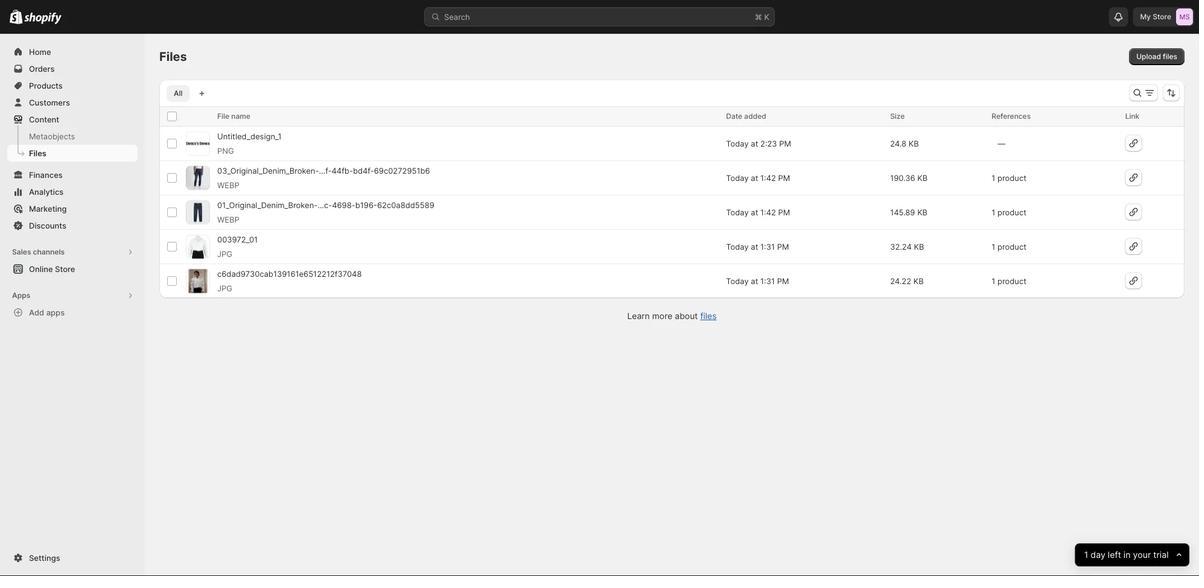 Task type: locate. For each thing, give the bounding box(es) containing it.
jpg
[[217, 249, 232, 259], [217, 284, 232, 293]]

jpg right preview icon
[[217, 284, 232, 293]]

2 1:42 from the top
[[761, 208, 776, 217]]

24.8
[[891, 139, 907, 148]]

1 vertical spatial today at 1:31 pm
[[726, 277, 789, 286]]

store
[[1153, 12, 1172, 21], [55, 264, 75, 274]]

0 horizontal spatial files
[[701, 311, 717, 322]]

1 vertical spatial store
[[55, 264, 75, 274]]

1:31 for 32.24 kb
[[761, 242, 775, 251]]

0 vertical spatial today at 1:31 pm
[[726, 242, 789, 251]]

4 at from the top
[[751, 242, 759, 251]]

2 today at 1:31 pm from the top
[[726, 277, 789, 286]]

1 for 32.24 kb
[[992, 242, 996, 251]]

2 today from the top
[[726, 173, 749, 183]]

2 at from the top
[[751, 173, 759, 183]]

3 1 product button from the top
[[989, 237, 1048, 257]]

files
[[159, 49, 187, 64], [29, 149, 46, 158]]

webp up 003972_01
[[217, 215, 240, 224]]

sales channels button
[[7, 244, 138, 261]]

customers link
[[7, 94, 138, 111]]

1 webp from the top
[[217, 181, 240, 190]]

search
[[444, 12, 470, 21]]

01_original_denim_broken-…c-4698-b196-62c0a8dd5589 webp
[[217, 200, 435, 224]]

0 vertical spatial 1:42
[[761, 173, 776, 183]]

jpg for c6dad9730cab139161e6512212f37048 jpg
[[217, 284, 232, 293]]

pm for 24.8
[[780, 139, 792, 148]]

1 1:42 from the top
[[761, 173, 776, 183]]

1 today at 1:31 pm from the top
[[726, 242, 789, 251]]

1 product button for 32.24 kb
[[989, 237, 1048, 257]]

1 product from the top
[[998, 173, 1027, 183]]

1 vertical spatial today at 1:42 pm
[[726, 208, 791, 217]]

1 product button for 24.22 kb
[[989, 272, 1048, 291]]

at for 32.24 kb
[[751, 242, 759, 251]]

files down "metaobjects"
[[29, 149, 46, 158]]

1:31
[[761, 242, 775, 251], [761, 277, 775, 286]]

files up all
[[159, 49, 187, 64]]

1 product for 145.89 kb
[[992, 208, 1027, 217]]

at for 24.8 kb
[[751, 139, 759, 148]]

1 product for 24.22 kb
[[992, 277, 1027, 286]]

left
[[1109, 550, 1122, 561]]

analytics link
[[7, 184, 138, 200]]

1 vertical spatial webp
[[217, 215, 240, 224]]

24.22 kb
[[891, 277, 924, 286]]

your
[[1134, 550, 1152, 561]]

1 vertical spatial 1:42
[[761, 208, 776, 217]]

1 horizontal spatial files
[[1164, 52, 1178, 61]]

today for 145.89
[[726, 208, 749, 217]]

jpg inside 003972_01 jpg
[[217, 249, 232, 259]]

today at 1:31 pm for 24.22
[[726, 277, 789, 286]]

customers
[[29, 98, 70, 107]]

kb for 190.36 kb
[[918, 173, 928, 183]]

product
[[998, 173, 1027, 183], [998, 208, 1027, 217], [998, 242, 1027, 251], [998, 277, 1027, 286]]

kb
[[909, 139, 919, 148], [918, 173, 928, 183], [918, 208, 928, 217], [914, 242, 925, 251], [914, 277, 924, 286]]

product for 24.22 kb
[[998, 277, 1027, 286]]

store for my store
[[1153, 12, 1172, 21]]

jpg for 003972_01 jpg
[[217, 249, 232, 259]]

1 vertical spatial files
[[29, 149, 46, 158]]

0 vertical spatial store
[[1153, 12, 1172, 21]]

kb right 32.24
[[914, 242, 925, 251]]

1 product
[[992, 173, 1027, 183], [992, 208, 1027, 217], [992, 242, 1027, 251], [992, 277, 1027, 286]]

4 product from the top
[[998, 277, 1027, 286]]

0 vertical spatial jpg
[[217, 249, 232, 259]]

learn more about files
[[628, 311, 717, 322]]

files right about
[[701, 311, 717, 322]]

shopify image
[[10, 9, 22, 24]]

at
[[751, 139, 759, 148], [751, 173, 759, 183], [751, 208, 759, 217], [751, 242, 759, 251], [751, 277, 759, 286]]

kb right 24.22
[[914, 277, 924, 286]]

2 product from the top
[[998, 208, 1027, 217]]

webp for 01_original_denim_broken-…c-4698-b196-62c0a8dd5589 webp
[[217, 215, 240, 224]]

1:42
[[761, 173, 776, 183], [761, 208, 776, 217]]

store for online store
[[55, 264, 75, 274]]

webp
[[217, 181, 240, 190], [217, 215, 240, 224]]

2 1 product from the top
[[992, 208, 1027, 217]]

2 today at 1:42 pm from the top
[[726, 208, 791, 217]]

preview image for 003972_01
[[187, 235, 209, 259]]

preview image
[[186, 141, 210, 146], [186, 166, 210, 190], [186, 200, 210, 225], [187, 235, 209, 259]]

jpg down 003972_01
[[217, 249, 232, 259]]

store inside button
[[55, 264, 75, 274]]

2:23
[[761, 139, 777, 148]]

1:31 for 24.22 kb
[[761, 277, 775, 286]]

0 horizontal spatial files
[[29, 149, 46, 158]]

discounts link
[[7, 217, 138, 234]]

date
[[726, 112, 743, 121]]

apps
[[12, 291, 30, 300]]

c6dad9730cab139161e6512212f37048
[[217, 269, 362, 279]]

3 today from the top
[[726, 208, 749, 217]]

kb right the 145.89
[[918, 208, 928, 217]]

1 vertical spatial jpg
[[217, 284, 232, 293]]

5 today from the top
[[726, 277, 749, 286]]

5 at from the top
[[751, 277, 759, 286]]

3 product from the top
[[998, 242, 1027, 251]]

190.36 kb
[[891, 173, 928, 183]]

32.24
[[891, 242, 912, 251]]

store right my
[[1153, 12, 1172, 21]]

2 1 product button from the top
[[989, 203, 1048, 222]]

files inside 'button'
[[1164, 52, 1178, 61]]

today at 1:31 pm
[[726, 242, 789, 251], [726, 277, 789, 286]]

0 vertical spatial files
[[159, 49, 187, 64]]

pm
[[780, 139, 792, 148], [779, 173, 791, 183], [779, 208, 791, 217], [777, 242, 789, 251], [777, 277, 789, 286]]

files right upload
[[1164, 52, 1178, 61]]

online store link
[[7, 261, 138, 278]]

1 1 product button from the top
[[989, 168, 1048, 188]]

1 product button for 145.89 kb
[[989, 203, 1048, 222]]

preview image for untitled_design_1
[[186, 141, 210, 146]]

4 1 product button from the top
[[989, 272, 1048, 291]]

jpg inside c6dad9730cab139161e6512212f37048 jpg
[[217, 284, 232, 293]]

1 horizontal spatial store
[[1153, 12, 1172, 21]]

0 horizontal spatial store
[[55, 264, 75, 274]]

pm for 24.22
[[777, 277, 789, 286]]

1 1:31 from the top
[[761, 242, 775, 251]]

webp inside 01_original_denim_broken-…c-4698-b196-62c0a8dd5589 webp
[[217, 215, 240, 224]]

3 1 product from the top
[[992, 242, 1027, 251]]

online store button
[[0, 261, 145, 278]]

learn
[[628, 311, 650, 322]]

3 at from the top
[[751, 208, 759, 217]]

03_original_denim_broken-…f-44fb-bd4f-69c0272951b6 webp
[[217, 166, 430, 190]]

my store image
[[1177, 8, 1194, 25]]

0 vertical spatial 1:31
[[761, 242, 775, 251]]

kb right 190.36
[[918, 173, 928, 183]]

add apps button
[[7, 304, 138, 321]]

2 1:31 from the top
[[761, 277, 775, 286]]

pm for 190.36
[[779, 173, 791, 183]]

store down sales channels button
[[55, 264, 75, 274]]

discounts
[[29, 221, 66, 230]]

webp down png
[[217, 181, 240, 190]]

references
[[992, 112, 1031, 121]]

kb right 24.8
[[909, 139, 919, 148]]

add
[[29, 308, 44, 317]]

0 vertical spatial files
[[1164, 52, 1178, 61]]

products link
[[7, 77, 138, 94]]

1 vertical spatial 1:31
[[761, 277, 775, 286]]

1 at from the top
[[751, 139, 759, 148]]

added
[[745, 112, 767, 121]]

69c0272951b6
[[374, 166, 430, 175]]

marketing link
[[7, 200, 138, 217]]

1 jpg from the top
[[217, 249, 232, 259]]

link
[[1126, 112, 1140, 121]]

webp inside 03_original_denim_broken-…f-44fb-bd4f-69c0272951b6 webp
[[217, 181, 240, 190]]

content
[[29, 115, 59, 124]]

product for 32.24 kb
[[998, 242, 1027, 251]]

2 jpg from the top
[[217, 284, 232, 293]]

1 1 product from the top
[[992, 173, 1027, 183]]

1 today from the top
[[726, 139, 749, 148]]

1
[[992, 173, 996, 183], [992, 208, 996, 217], [992, 242, 996, 251], [992, 277, 996, 286], [1085, 550, 1089, 561]]

0 vertical spatial webp
[[217, 181, 240, 190]]

shopify image
[[24, 12, 62, 24]]

1 product button
[[989, 168, 1048, 188], [989, 203, 1048, 222], [989, 237, 1048, 257], [989, 272, 1048, 291]]

1 today at 1:42 pm from the top
[[726, 173, 791, 183]]

4 today from the top
[[726, 242, 749, 251]]

online store
[[29, 264, 75, 274]]

2 webp from the top
[[217, 215, 240, 224]]

4 1 product from the top
[[992, 277, 1027, 286]]

0 vertical spatial today at 1:42 pm
[[726, 173, 791, 183]]

files
[[1164, 52, 1178, 61], [701, 311, 717, 322]]

pm for 32.24
[[777, 242, 789, 251]]

1 horizontal spatial files
[[159, 49, 187, 64]]



Task type: vqa. For each thing, say whether or not it's contained in the screenshot.


Task type: describe. For each thing, give the bounding box(es) containing it.
home link
[[7, 43, 138, 60]]

finances
[[29, 170, 63, 180]]

01_original_denim_broken-
[[217, 200, 318, 210]]

file
[[217, 112, 229, 121]]

my store
[[1141, 12, 1172, 21]]

files link
[[7, 145, 138, 162]]

date added
[[726, 112, 767, 121]]

png
[[217, 146, 234, 155]]

1 for 24.22 kb
[[992, 277, 996, 286]]

c6dad9730cab139161e6512212f37048 jpg
[[217, 269, 362, 293]]

all
[[174, 89, 183, 98]]

1 for 190.36 kb
[[992, 173, 996, 183]]

untitled_design_1
[[217, 132, 282, 141]]

preview image for 03_original_denim_broken-…f-44fb-bd4f-69c0272951b6
[[186, 166, 210, 190]]

⌘ k
[[755, 12, 770, 21]]

files link
[[701, 311, 717, 322]]

about
[[675, 311, 698, 322]]

at for 190.36 kb
[[751, 173, 759, 183]]

orders link
[[7, 60, 138, 77]]

preview image for 01_original_denim_broken-…c-4698-b196-62c0a8dd5589
[[186, 200, 210, 225]]

apps button
[[7, 287, 138, 304]]

today at 2:23 pm
[[726, 139, 792, 148]]

4698-
[[332, 200, 355, 210]]

today for 24.8
[[726, 139, 749, 148]]

trial
[[1154, 550, 1169, 561]]

kb for 24.22 kb
[[914, 277, 924, 286]]

003972_01 jpg
[[217, 235, 258, 259]]

channels
[[33, 248, 65, 257]]

k
[[765, 12, 770, 21]]

1 product for 190.36 kb
[[992, 173, 1027, 183]]

1 product button for 190.36 kb
[[989, 168, 1048, 188]]

bd4f-
[[353, 166, 374, 175]]

content link
[[7, 111, 138, 128]]

at for 24.22 kb
[[751, 277, 759, 286]]

untitled_design_1 png
[[217, 132, 282, 155]]

1 day left in your trial
[[1085, 550, 1169, 561]]

all button
[[167, 85, 190, 102]]

kb for 145.89 kb
[[918, 208, 928, 217]]

145.89
[[891, 208, 916, 217]]

today at 1:42 pm for 190.36
[[726, 173, 791, 183]]

kb for 32.24 kb
[[914, 242, 925, 251]]

add apps
[[29, 308, 65, 317]]

1 for 145.89 kb
[[992, 208, 996, 217]]

44fb-
[[332, 166, 353, 175]]

1 vertical spatial files
[[701, 311, 717, 322]]

sales
[[12, 248, 31, 257]]

pm for 145.89
[[779, 208, 791, 217]]

⌘
[[755, 12, 763, 21]]

product for 145.89 kb
[[998, 208, 1027, 217]]

145.89 kb
[[891, 208, 928, 217]]

orders
[[29, 64, 55, 73]]

online
[[29, 264, 53, 274]]

upload
[[1137, 52, 1162, 61]]

webp for 03_original_denim_broken-…f-44fb-bd4f-69c0272951b6 webp
[[217, 181, 240, 190]]

1:42 for 190.36
[[761, 173, 776, 183]]

upload files button
[[1130, 48, 1185, 65]]

in
[[1124, 550, 1131, 561]]

today at 1:42 pm for 145.89
[[726, 208, 791, 217]]

today at 1:31 pm for 32.24
[[726, 242, 789, 251]]

1 inside 1 day left in your trial 'dropdown button'
[[1085, 550, 1089, 561]]

—
[[998, 139, 1006, 148]]

sales channels
[[12, 248, 65, 257]]

day
[[1091, 550, 1106, 561]]

settings link
[[7, 550, 138, 567]]

…c-
[[318, 200, 332, 210]]

my
[[1141, 12, 1151, 21]]

marketing
[[29, 204, 67, 213]]

003972_01
[[217, 235, 258, 244]]

apps
[[46, 308, 65, 317]]

products
[[29, 81, 63, 90]]

1 day left in your trial button
[[1076, 544, 1190, 567]]

1:42 for 145.89
[[761, 208, 776, 217]]

more
[[653, 311, 673, 322]]

analytics
[[29, 187, 64, 197]]

b196-
[[355, 200, 377, 210]]

62c0a8dd5589
[[377, 200, 435, 210]]

24.8 kb
[[891, 139, 919, 148]]

file name
[[217, 112, 251, 121]]

190.36
[[891, 173, 916, 183]]

32.24 kb
[[891, 242, 925, 251]]

metaobjects link
[[7, 128, 138, 145]]

product for 190.36 kb
[[998, 173, 1027, 183]]

today for 32.24
[[726, 242, 749, 251]]

home
[[29, 47, 51, 56]]

kb for 24.8 kb
[[909, 139, 919, 148]]

preview image
[[189, 269, 207, 293]]

24.22
[[891, 277, 912, 286]]

finances link
[[7, 167, 138, 184]]

at for 145.89 kb
[[751, 208, 759, 217]]

…f-
[[319, 166, 332, 175]]

size
[[891, 112, 905, 121]]

settings
[[29, 554, 60, 563]]

upload files
[[1137, 52, 1178, 61]]

name
[[231, 112, 251, 121]]

03_original_denim_broken-
[[217, 166, 319, 175]]

today for 190.36
[[726, 173, 749, 183]]

today for 24.22
[[726, 277, 749, 286]]

metaobjects
[[29, 132, 75, 141]]

1 product for 32.24 kb
[[992, 242, 1027, 251]]



